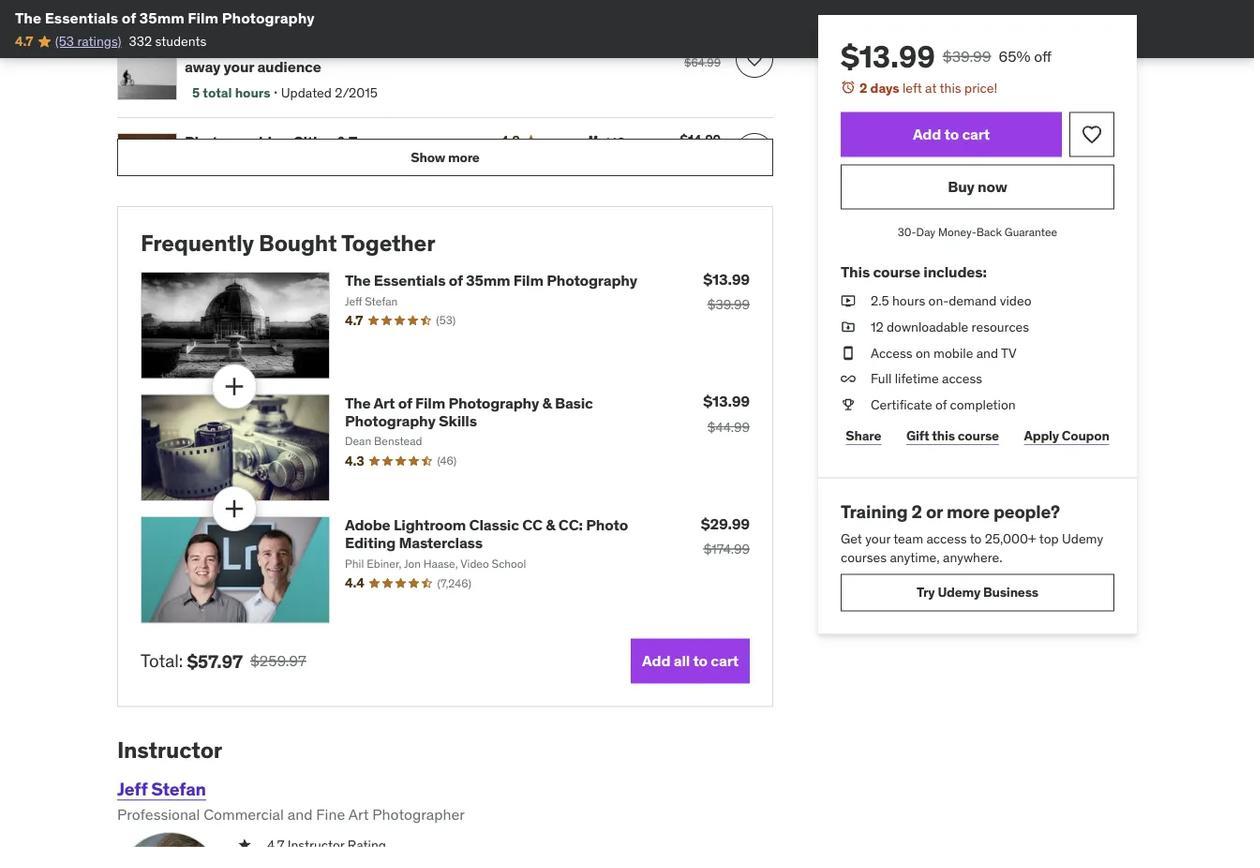 Task type: vqa. For each thing, say whether or not it's contained in the screenshot.
the (2)
no



Task type: describe. For each thing, give the bounding box(es) containing it.
or
[[926, 500, 943, 523]]

access
[[871, 344, 913, 361]]

now
[[978, 177, 1008, 196]]

add to cart button
[[841, 112, 1062, 157]]

basic
[[555, 393, 593, 412]]

to inside training 2 or more people? get your team access to 25,000+ top udemy courses anytime, anywhere.
[[970, 531, 982, 548]]

0 horizontal spatial course
[[873, 262, 921, 281]]

buy now button
[[841, 165, 1115, 210]]

of for the essentials of 35mm film photography
[[122, 8, 136, 27]]

more inside training 2 or more people? get your team access to 25,000+ top udemy courses anytime, anywhere.
[[947, 500, 990, 523]]

essentials for the essentials of 35mm film photography jeff stefan
[[374, 271, 446, 290]]

$13.99 for $13.99 $44.99
[[704, 392, 750, 411]]

video
[[461, 557, 489, 571]]

outstanding
[[185, 39, 273, 59]]

editing
[[345, 534, 396, 553]]

this course includes:
[[841, 262, 987, 281]]

& inside 'adobe lightroom classic cc & cc: photo editing masterclass phil ebiner, jon haase, video school'
[[546, 516, 556, 535]]

2 inside training 2 or more people? get your team access to 25,000+ top udemy courses anytime, anywhere.
[[912, 500, 923, 523]]

2 vertical spatial xsmall image
[[237, 837, 252, 848]]

on-
[[929, 293, 949, 310]]

training 2 or more people? get your team access to 25,000+ top udemy courses anytime, anywhere.
[[841, 500, 1104, 566]]

to inside button
[[693, 651, 708, 671]]

add for add all to cart
[[642, 651, 671, 671]]

the essentials of 35mm film photography
[[15, 8, 315, 27]]

$13.99 $39.99 65% off
[[841, 38, 1052, 75]]

money-
[[939, 225, 977, 240]]

xsmall image for 143
[[586, 133, 601, 148]]

students
[[155, 33, 207, 50]]

photo
[[586, 516, 628, 535]]

(53
[[55, 33, 74, 50]]

together
[[341, 229, 435, 257]]

46 reviews element
[[437, 453, 457, 469]]

courses
[[841, 549, 887, 566]]

phil
[[345, 557, 364, 571]]

outstanding composition: how to blow away your audience
[[185, 39, 459, 77]]

4.7 for (53)
[[345, 312, 363, 329]]

2 days left at this price!
[[860, 79, 998, 96]]

the for the essentials of 35mm film photography jeff stefan
[[345, 271, 371, 290]]

2.5
[[871, 293, 890, 310]]

share
[[846, 428, 882, 445]]

adobe
[[345, 516, 391, 535]]

add to cart
[[913, 125, 990, 144]]

(53)
[[436, 313, 456, 328]]

blow
[[425, 39, 459, 59]]

$44.99
[[708, 418, 750, 435]]

towns
[[349, 132, 393, 151]]

$13.99 for $13.99 $39.99
[[704, 269, 750, 289]]

$39.99 for $13.99 $39.99 65% off
[[943, 46, 992, 66]]

1 horizontal spatial and
[[977, 344, 999, 361]]

jeff inside jeff stefan professional commercial and fine art photographer
[[117, 778, 147, 801]]

frequently
[[141, 229, 254, 257]]

how
[[373, 39, 404, 59]]

30-
[[898, 225, 917, 240]]

audience
[[257, 57, 321, 77]]

photographing cities & towns link
[[185, 132, 478, 151]]

stefan inside the essentials of 35mm film photography jeff stefan
[[365, 294, 398, 308]]

art inside jeff stefan professional commercial and fine art photographer
[[349, 805, 369, 824]]

people?
[[994, 500, 1061, 523]]

35mm for the essentials of 35mm film photography jeff stefan
[[466, 271, 511, 290]]

instructor
[[117, 736, 222, 765]]

your for outstanding
[[224, 57, 254, 77]]

add all to cart button
[[631, 639, 750, 684]]

gift this course
[[907, 428, 1000, 445]]

back
[[977, 225, 1002, 240]]

$13.99 for $13.99 $39.99 65% off
[[841, 38, 936, 75]]

essentials for the essentials of 35mm film photography
[[45, 8, 118, 27]]

2/2015
[[335, 84, 378, 101]]

0 vertical spatial 2
[[860, 79, 868, 96]]

25,000+
[[985, 531, 1037, 548]]

ratings)
[[77, 33, 121, 50]]

gift this course link
[[902, 418, 1005, 455]]

1 vertical spatial course
[[958, 428, 1000, 445]]

full
[[871, 370, 892, 387]]

composition:
[[276, 39, 369, 59]]

1 vertical spatial this
[[932, 428, 955, 445]]

2.5 hours on-demand video
[[871, 293, 1032, 310]]

of down full lifetime access
[[936, 396, 947, 413]]

xsmall image for full
[[841, 370, 856, 388]]

video
[[1000, 293, 1032, 310]]

stefan inside jeff stefan professional commercial and fine art photographer
[[151, 778, 206, 801]]

includes:
[[924, 262, 987, 281]]

$57.97
[[187, 650, 243, 673]]

commercial
[[204, 805, 284, 824]]

apply coupon
[[1025, 428, 1110, 445]]

mobile
[[934, 344, 974, 361]]

price!
[[965, 79, 998, 96]]

0 vertical spatial &
[[337, 132, 346, 151]]

$13.99 $39.99
[[704, 269, 750, 313]]

guarantee
[[1005, 225, 1058, 240]]

downloadable
[[887, 319, 969, 335]]

the art of film photography & basic photography skills dean benstead
[[345, 393, 593, 449]]

cities
[[293, 132, 333, 151]]

gift
[[907, 428, 930, 445]]

35mm for the essentials of 35mm film photography
[[139, 8, 185, 27]]

udemy inside 'link'
[[938, 584, 981, 601]]

certificate of completion
[[871, 396, 1016, 413]]

classic
[[469, 516, 519, 535]]

training
[[841, 500, 908, 523]]

alarm image
[[841, 80, 856, 95]]

the essentials of 35mm film photography link
[[345, 271, 638, 290]]

the for the essentials of 35mm film photography
[[15, 8, 41, 27]]

4.7 for (53 ratings)
[[15, 33, 33, 50]]

photographing cities & towns
[[185, 132, 393, 151]]

share button
[[841, 418, 887, 455]]

$64.99
[[685, 55, 721, 70]]

0 horizontal spatial hours
[[235, 84, 271, 101]]

your for training
[[866, 531, 891, 548]]

$29.99 $174.99
[[701, 514, 750, 558]]



Task type: locate. For each thing, give the bounding box(es) containing it.
course up 2.5
[[873, 262, 921, 281]]

ebiner,
[[367, 557, 402, 571]]

your up courses
[[866, 531, 891, 548]]

updated
[[281, 84, 332, 101]]

0 vertical spatial hours
[[235, 84, 271, 101]]

$39.99 for $13.99 $39.99
[[708, 296, 750, 313]]

add left all
[[642, 651, 671, 671]]

0 horizontal spatial add
[[642, 651, 671, 671]]

lightroom
[[394, 516, 466, 535]]

2 vertical spatial $13.99
[[704, 392, 750, 411]]

1 vertical spatial xsmall image
[[841, 318, 856, 336]]

$39.99 inside $13.99 $39.99
[[708, 296, 750, 313]]

0 vertical spatial the
[[15, 8, 41, 27]]

film for the essentials of 35mm film photography
[[188, 8, 219, 27]]

0 vertical spatial more
[[448, 149, 480, 166]]

your inside outstanding composition: how to blow away your audience
[[224, 57, 254, 77]]

wishlist image
[[1081, 123, 1104, 146]]

professional
[[117, 805, 200, 824]]

of
[[122, 8, 136, 27], [449, 271, 463, 290], [398, 393, 412, 412], [936, 396, 947, 413]]

0 vertical spatial essentials
[[45, 8, 118, 27]]

of up (53)
[[449, 271, 463, 290]]

0 horizontal spatial more
[[448, 149, 480, 166]]

xsmall image
[[841, 292, 856, 311], [841, 344, 856, 362], [841, 370, 856, 388], [841, 396, 856, 414]]

0 horizontal spatial 2
[[860, 79, 868, 96]]

1 vertical spatial your
[[866, 531, 891, 548]]

photographer
[[373, 805, 465, 824]]

this right "gift"
[[932, 428, 955, 445]]

to down 2 days left at this price!
[[945, 125, 959, 144]]

0 vertical spatial jeff
[[345, 294, 362, 308]]

1 vertical spatial and
[[288, 805, 313, 824]]

film inside the essentials of 35mm film photography jeff stefan
[[514, 271, 544, 290]]

1 vertical spatial film
[[514, 271, 544, 290]]

1 vertical spatial stefan
[[151, 778, 206, 801]]

xsmall image for certificate
[[841, 396, 856, 414]]

0 horizontal spatial art
[[349, 805, 369, 824]]

0 vertical spatial $13.99
[[841, 38, 936, 75]]

add inside button
[[642, 651, 671, 671]]

hours
[[235, 84, 271, 101], [893, 293, 926, 310]]

wishlist image
[[746, 50, 764, 68]]

0 horizontal spatial stefan
[[151, 778, 206, 801]]

1 horizontal spatial 2
[[912, 500, 923, 523]]

photographing
[[185, 132, 290, 151]]

1 horizontal spatial more
[[947, 500, 990, 523]]

5 total hours
[[192, 84, 271, 101]]

access down mobile
[[942, 370, 983, 387]]

0 vertical spatial access
[[942, 370, 983, 387]]

35mm inside the essentials of 35mm film photography jeff stefan
[[466, 271, 511, 290]]

hours right 'total'
[[235, 84, 271, 101]]

anywhere.
[[943, 549, 1003, 566]]

bought
[[259, 229, 337, 257]]

& inside the art of film photography & basic photography skills dean benstead
[[542, 393, 552, 412]]

the
[[15, 8, 41, 27], [345, 271, 371, 290], [345, 393, 371, 412]]

team
[[894, 531, 924, 548]]

cc
[[523, 516, 543, 535]]

buy now
[[948, 177, 1008, 196]]

try udemy business
[[917, 584, 1039, 601]]

1 horizontal spatial jeff
[[345, 294, 362, 308]]

7246 reviews element
[[437, 576, 472, 591]]

0 vertical spatial cart
[[963, 125, 990, 144]]

jeff stefan professional commercial and fine art photographer
[[117, 778, 465, 824]]

cart inside button
[[711, 651, 739, 671]]

xsmall image left access
[[841, 344, 856, 362]]

skills
[[439, 411, 477, 430]]

1 vertical spatial the
[[345, 271, 371, 290]]

2 xsmall image from the top
[[841, 344, 856, 362]]

photography inside the essentials of 35mm film photography jeff stefan
[[547, 271, 638, 290]]

this
[[841, 262, 870, 281]]

4 xsmall image from the top
[[841, 396, 856, 414]]

1 vertical spatial udemy
[[938, 584, 981, 601]]

jeff inside the essentials of 35mm film photography jeff stefan
[[345, 294, 362, 308]]

1 horizontal spatial film
[[415, 393, 445, 412]]

art up benstead
[[374, 393, 395, 412]]

0 vertical spatial xsmall image
[[586, 133, 601, 148]]

0 vertical spatial film
[[188, 8, 219, 27]]

left
[[903, 79, 922, 96]]

show
[[411, 149, 446, 166]]

jeff up professional
[[117, 778, 147, 801]]

12 downloadable resources
[[871, 319, 1030, 335]]

0 horizontal spatial essentials
[[45, 8, 118, 27]]

cart
[[963, 125, 990, 144], [711, 651, 739, 671]]

2 horizontal spatial xsmall image
[[841, 318, 856, 336]]

this right at
[[940, 79, 962, 96]]

coupon
[[1062, 428, 1110, 445]]

xsmall image up share
[[841, 396, 856, 414]]

more right or at the bottom right of the page
[[947, 500, 990, 523]]

0 horizontal spatial 4.7
[[15, 33, 33, 50]]

course down completion
[[958, 428, 1000, 445]]

xsmall image for 2.5
[[841, 292, 856, 311]]

0 horizontal spatial and
[[288, 805, 313, 824]]

0 vertical spatial art
[[374, 393, 395, 412]]

0 horizontal spatial xsmall image
[[237, 837, 252, 848]]

30-day money-back guarantee
[[898, 225, 1058, 240]]

(7,246)
[[437, 576, 472, 591]]

0 horizontal spatial udemy
[[938, 584, 981, 601]]

1 horizontal spatial cart
[[963, 125, 990, 144]]

1 horizontal spatial stefan
[[365, 294, 398, 308]]

1 vertical spatial 2
[[912, 500, 923, 523]]

fine
[[316, 805, 345, 824]]

updated 2/2015
[[281, 84, 378, 101]]

53 reviews element
[[436, 313, 456, 329]]

332
[[129, 33, 152, 50]]

xsmall image
[[586, 133, 601, 148], [841, 318, 856, 336], [237, 837, 252, 848]]

1 vertical spatial cart
[[711, 651, 739, 671]]

0 vertical spatial stefan
[[365, 294, 398, 308]]

0 vertical spatial and
[[977, 344, 999, 361]]

1 vertical spatial 4.7
[[345, 312, 363, 329]]

jeff down together
[[345, 294, 362, 308]]

xsmall image left 143 at the left top
[[586, 133, 601, 148]]

2 left or at the bottom right of the page
[[912, 500, 923, 523]]

more inside show more button
[[448, 149, 480, 166]]

haase,
[[424, 557, 458, 571]]

days
[[871, 79, 900, 96]]

1 vertical spatial jeff
[[117, 778, 147, 801]]

of up 332
[[122, 8, 136, 27]]

1 horizontal spatial essentials
[[374, 271, 446, 290]]

access inside training 2 or more people? get your team access to 25,000+ top udemy courses anytime, anywhere.
[[927, 531, 967, 548]]

udemy right top
[[1063, 531, 1104, 548]]

0 vertical spatial add
[[913, 125, 942, 144]]

top
[[1040, 531, 1059, 548]]

1 vertical spatial $13.99
[[704, 269, 750, 289]]

3 xsmall image from the top
[[841, 370, 856, 388]]

film inside the art of film photography & basic photography skills dean benstead
[[415, 393, 445, 412]]

away
[[185, 57, 221, 77]]

of for the art of film photography & basic photography skills dean benstead
[[398, 393, 412, 412]]

& left the basic
[[542, 393, 552, 412]]

the art of film photography & basic photography skills link
[[345, 393, 593, 430]]

0 vertical spatial this
[[940, 79, 962, 96]]

to up anywhere.
[[970, 531, 982, 548]]

anytime,
[[890, 549, 940, 566]]

course
[[873, 262, 921, 281], [958, 428, 1000, 445]]

essentials inside the essentials of 35mm film photography jeff stefan
[[374, 271, 446, 290]]

more right show
[[448, 149, 480, 166]]

art right fine
[[349, 805, 369, 824]]

1 horizontal spatial 4.7
[[345, 312, 363, 329]]

2 vertical spatial the
[[345, 393, 371, 412]]

4.4
[[345, 575, 364, 592]]

0 vertical spatial $39.99
[[943, 46, 992, 66]]

masterclass
[[399, 534, 483, 553]]

xsmall image left the 12
[[841, 318, 856, 336]]

1 vertical spatial 35mm
[[466, 271, 511, 290]]

1 horizontal spatial hours
[[893, 293, 926, 310]]

stefan down together
[[365, 294, 398, 308]]

1 horizontal spatial $39.99
[[943, 46, 992, 66]]

and inside jeff stefan professional commercial and fine art photographer
[[288, 805, 313, 824]]

1 horizontal spatial 35mm
[[466, 271, 511, 290]]

xsmall image for access
[[841, 344, 856, 362]]

1 horizontal spatial course
[[958, 428, 1000, 445]]

the inside the essentials of 35mm film photography jeff stefan
[[345, 271, 371, 290]]

your up "5 total hours"
[[224, 57, 254, 77]]

0 vertical spatial 35mm
[[139, 8, 185, 27]]

demand
[[949, 293, 997, 310]]

at
[[926, 79, 937, 96]]

0 vertical spatial your
[[224, 57, 254, 77]]

1 vertical spatial access
[[927, 531, 967, 548]]

adobe lightroom classic cc & cc: photo editing masterclass link
[[345, 516, 628, 553]]

1 vertical spatial art
[[349, 805, 369, 824]]

4.7
[[15, 33, 33, 50], [345, 312, 363, 329]]

1 xsmall image from the top
[[841, 292, 856, 311]]

add inside 'button'
[[913, 125, 942, 144]]

27,692 $64.99
[[595, 41, 721, 70]]

xsmall image for 12 downloadable resources
[[841, 318, 856, 336]]

0 horizontal spatial jeff
[[117, 778, 147, 801]]

and left fine
[[288, 805, 313, 824]]

to right all
[[693, 651, 708, 671]]

27,692
[[595, 41, 635, 58]]

essentials up (53 ratings)
[[45, 8, 118, 27]]

of inside the essentials of 35mm film photography jeff stefan
[[449, 271, 463, 290]]

off
[[1035, 46, 1052, 66]]

school
[[492, 557, 526, 571]]

143
[[605, 134, 625, 150]]

the essentials of 35mm film photography jeff stefan
[[345, 271, 638, 308]]

cart inside 'button'
[[963, 125, 990, 144]]

try udemy business link
[[841, 574, 1115, 612]]

all
[[674, 651, 690, 671]]

access down or at the bottom right of the page
[[927, 531, 967, 548]]

add
[[913, 125, 942, 144], [642, 651, 671, 671]]

4.7 left (53
[[15, 33, 33, 50]]

5
[[192, 84, 200, 101]]

$39.99 inside $13.99 $39.99 65% off
[[943, 46, 992, 66]]

2 horizontal spatial film
[[514, 271, 544, 290]]

1 horizontal spatial xsmall image
[[586, 133, 601, 148]]

cart right all
[[711, 651, 739, 671]]

1 vertical spatial $39.99
[[708, 296, 750, 313]]

1 horizontal spatial add
[[913, 125, 942, 144]]

1 horizontal spatial udemy
[[1063, 531, 1104, 548]]

1 vertical spatial more
[[947, 500, 990, 523]]

0 horizontal spatial your
[[224, 57, 254, 77]]

and left tv
[[977, 344, 999, 361]]

udemy
[[1063, 531, 1104, 548], [938, 584, 981, 601]]

2 right alarm image
[[860, 79, 868, 96]]

cart down price!
[[963, 125, 990, 144]]

0 horizontal spatial 35mm
[[139, 8, 185, 27]]

1 vertical spatial essentials
[[374, 271, 446, 290]]

of up benstead
[[398, 393, 412, 412]]

photography
[[222, 8, 315, 27], [547, 271, 638, 290], [449, 393, 539, 412], [345, 411, 436, 430]]

more
[[448, 149, 480, 166], [947, 500, 990, 523]]

1 vertical spatial add
[[642, 651, 671, 671]]

1 horizontal spatial your
[[866, 531, 891, 548]]

hours right 2.5
[[893, 293, 926, 310]]

cc:
[[559, 516, 583, 535]]

certificate
[[871, 396, 933, 413]]

access
[[942, 370, 983, 387], [927, 531, 967, 548]]

the inside the art of film photography & basic photography skills dean benstead
[[345, 393, 371, 412]]

art
[[374, 393, 395, 412], [349, 805, 369, 824]]

access on mobile and tv
[[871, 344, 1017, 361]]

1 vertical spatial &
[[542, 393, 552, 412]]

art inside the art of film photography & basic photography skills dean benstead
[[374, 393, 395, 412]]

xsmall image down this
[[841, 292, 856, 311]]

of inside the art of film photography & basic photography skills dean benstead
[[398, 393, 412, 412]]

& right "cities" on the top left
[[337, 132, 346, 151]]

add down 2 days left at this price!
[[913, 125, 942, 144]]

jeff stefan link
[[117, 778, 206, 801]]

xsmall image left full on the right top of the page
[[841, 370, 856, 388]]

0 vertical spatial course
[[873, 262, 921, 281]]

to right how
[[407, 39, 422, 59]]

1 horizontal spatial art
[[374, 393, 395, 412]]

udemy inside training 2 or more people? get your team access to 25,000+ top udemy courses anytime, anywhere.
[[1063, 531, 1104, 548]]

on
[[916, 344, 931, 361]]

to inside 'button'
[[945, 125, 959, 144]]

film for the essentials of 35mm film photography jeff stefan
[[514, 271, 544, 290]]

tv
[[1002, 344, 1017, 361]]

stefan up professional
[[151, 778, 206, 801]]

completion
[[950, 396, 1016, 413]]

2 vertical spatial &
[[546, 516, 556, 535]]

0 vertical spatial 4.7
[[15, 33, 33, 50]]

0 vertical spatial udemy
[[1063, 531, 1104, 548]]

the for the art of film photography & basic photography skills dean benstead
[[345, 393, 371, 412]]

0 horizontal spatial $39.99
[[708, 296, 750, 313]]

0 horizontal spatial film
[[188, 8, 219, 27]]

of for the essentials of 35mm film photography jeff stefan
[[449, 271, 463, 290]]

total: $57.97 $259.97
[[141, 650, 306, 673]]

1 vertical spatial hours
[[893, 293, 926, 310]]

2 vertical spatial film
[[415, 393, 445, 412]]

add for add to cart
[[913, 125, 942, 144]]

xsmall image down commercial
[[237, 837, 252, 848]]

show more
[[411, 149, 480, 166]]

& right cc at left
[[546, 516, 556, 535]]

0 horizontal spatial cart
[[711, 651, 739, 671]]

your inside training 2 or more people? get your team access to 25,000+ top udemy courses anytime, anywhere.
[[866, 531, 891, 548]]

35mm
[[139, 8, 185, 27], [466, 271, 511, 290]]

essentials down together
[[374, 271, 446, 290]]

(53 ratings)
[[55, 33, 121, 50]]

4.8
[[501, 132, 520, 149]]

to inside outstanding composition: how to blow away your audience
[[407, 39, 422, 59]]

4.7 down together
[[345, 312, 363, 329]]

udemy right try
[[938, 584, 981, 601]]



